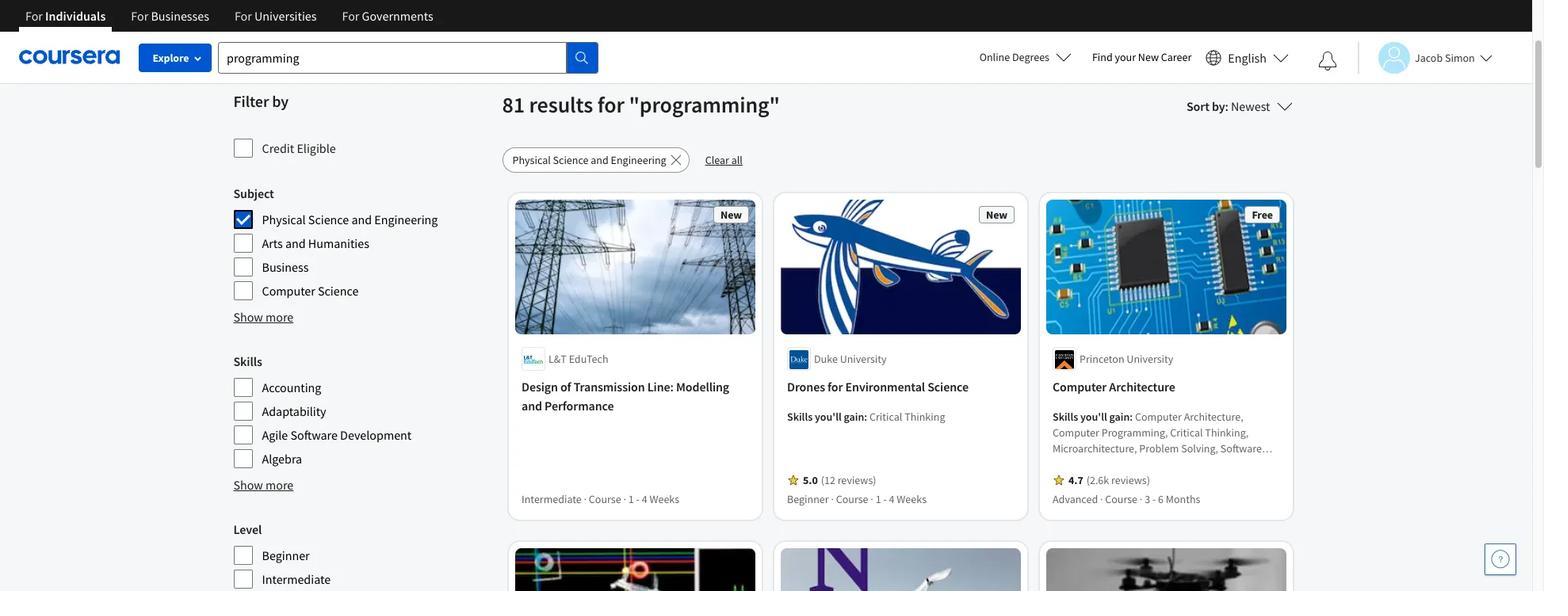 Task type: describe. For each thing, give the bounding box(es) containing it.
english button
[[1200, 32, 1296, 83]]

physical science and engineering button
[[502, 147, 690, 173]]

2 horizontal spatial new
[[1139, 50, 1159, 64]]

more for computer science
[[266, 309, 294, 325]]

design of transmission line: modelling and performance
[[521, 379, 729, 414]]

81 results for "programming"
[[502, 90, 780, 119]]

english
[[1228, 50, 1267, 65]]

engineering inside button
[[611, 153, 667, 167]]

show more for computer science
[[234, 309, 294, 325]]

clear all
[[705, 153, 743, 167]]

problem
[[1139, 442, 1179, 456]]

1 for intermediate · course · 1 - 4 weeks
[[628, 493, 634, 507]]

science inside button
[[553, 153, 589, 167]]

skills for skills you'll gain : critical thinking
[[787, 410, 813, 425]]

1 horizontal spatial architecture,
[[1184, 410, 1243, 425]]

What do you want to learn? text field
[[218, 42, 567, 73]]

university for for
[[840, 352, 887, 367]]

2 horizontal spatial :
[[1226, 98, 1229, 114]]

defined
[[1159, 458, 1195, 472]]

computer for science
[[262, 283, 315, 299]]

level
[[234, 522, 262, 538]]

6 · from the left
[[1140, 493, 1142, 507]]

more for algebra
[[266, 477, 294, 493]]

81
[[502, 90, 525, 119]]

performance
[[544, 398, 614, 414]]

find your new career
[[1093, 50, 1192, 64]]

sort
[[1187, 98, 1210, 114]]

computer science
[[262, 283, 359, 299]]

and inside design of transmission line: modelling and performance
[[521, 398, 542, 414]]

beginner · course · 1 - 4 weeks
[[787, 493, 927, 507]]

beginner for beginner
[[262, 548, 310, 564]]

intermediate for intermediate
[[262, 572, 331, 588]]

environmental
[[845, 379, 925, 395]]

: for skills you'll gain :
[[1130, 410, 1133, 425]]

skills group
[[234, 352, 493, 469]]

beginner for beginner · course · 1 - 4 weeks
[[787, 493, 829, 507]]

science up thinking
[[927, 379, 969, 395]]

online degrees button
[[967, 40, 1085, 75]]

months
[[1166, 493, 1200, 507]]

algebra
[[262, 451, 302, 467]]

(2.6k
[[1086, 474, 1109, 488]]

duke university
[[814, 352, 887, 367]]

jacob simon button
[[1358, 42, 1493, 73]]

3
[[1145, 493, 1150, 507]]

computer down skills you'll gain :
[[1053, 426, 1099, 440]]

skills you'll gain : critical thinking
[[787, 410, 945, 425]]

all
[[732, 153, 743, 167]]

filter by
[[234, 91, 289, 111]]

agile
[[262, 427, 288, 443]]

show notifications image
[[1319, 52, 1338, 71]]

you'll for critical thinking
[[815, 410, 842, 425]]

software-
[[1114, 458, 1159, 472]]

critical for :
[[869, 410, 902, 425]]

engineering inside computer architecture, computer programming, critical thinking, microarchitecture, problem solving, software architecture, software-defined networking, system software, software engineering
[[1178, 474, 1234, 488]]

software inside skills group
[[291, 427, 338, 443]]

design
[[521, 379, 558, 395]]

show for computer science
[[234, 309, 263, 325]]

development
[[340, 427, 412, 443]]

line:
[[647, 379, 673, 395]]

gain for critical thinking
[[844, 410, 864, 425]]

transmission
[[573, 379, 645, 395]]

science down humanities
[[318, 283, 359, 299]]

course for computer architecture
[[1105, 493, 1138, 507]]

find your new career link
[[1085, 48, 1200, 67]]

results
[[529, 90, 593, 119]]

for governments
[[342, 8, 433, 24]]

weeks for intermediate · course · 1 - 4 weeks
[[649, 493, 679, 507]]

princeton
[[1080, 352, 1124, 367]]

drones for environmental science link
[[787, 378, 1015, 397]]

gain for :
[[1109, 410, 1130, 425]]

1 vertical spatial architecture,
[[1053, 458, 1112, 472]]

4.7
[[1068, 474, 1083, 488]]

edutech
[[569, 352, 608, 367]]

physical inside subject group
[[262, 212, 306, 228]]

universities
[[255, 8, 317, 24]]

show more button for algebra
[[234, 476, 294, 495]]

physical science and engineering inside subject group
[[262, 212, 438, 228]]

4 for intermediate · course · 1 - 4 weeks
[[642, 493, 647, 507]]

adaptability
[[262, 404, 326, 419]]

science up humanities
[[308, 212, 349, 228]]

free
[[1252, 208, 1273, 222]]

advanced
[[1053, 493, 1098, 507]]

explore
[[153, 51, 189, 65]]

filter
[[234, 91, 269, 111]]

of
[[560, 379, 571, 395]]

sort by : newest
[[1187, 98, 1271, 114]]

4 for beginner · course · 1 - 4 weeks
[[889, 493, 894, 507]]

1 course from the left
[[589, 493, 621, 507]]

individuals
[[45, 8, 106, 24]]

for for universities
[[235, 8, 252, 24]]

and inside button
[[591, 153, 609, 167]]

banner navigation
[[13, 0, 446, 44]]

1 horizontal spatial software
[[1135, 474, 1176, 488]]

computer for architecture,
[[1135, 410, 1182, 425]]

skills for skills you'll gain :
[[1053, 410, 1078, 425]]

you'll for :
[[1080, 410, 1107, 425]]

online
[[980, 50, 1010, 64]]

engineering inside subject group
[[374, 212, 438, 228]]

programming,
[[1102, 426, 1168, 440]]

computer architecture, computer programming, critical thinking, microarchitecture, problem solving, software architecture, software-defined networking, system software, software engineering
[[1053, 410, 1262, 488]]

design of transmission line: modelling and performance link
[[521, 378, 749, 416]]

university for architecture
[[1127, 352, 1173, 367]]

princeton university
[[1080, 352, 1173, 367]]

networking,
[[1197, 458, 1254, 472]]

5.0 (12 reviews)
[[803, 474, 876, 488]]

drones
[[787, 379, 825, 395]]

thinking
[[904, 410, 945, 425]]

arts
[[262, 235, 283, 251]]

reviews) for architecture
[[1111, 474, 1150, 488]]

3 · from the left
[[831, 493, 834, 507]]

6
[[1158, 493, 1164, 507]]

physical inside button
[[513, 153, 551, 167]]

computer architecture link
[[1053, 378, 1280, 397]]

4.7 (2.6k reviews)
[[1068, 474, 1150, 488]]

skills you'll gain :
[[1053, 410, 1135, 425]]



Task type: locate. For each thing, give the bounding box(es) containing it.
2 weeks from the left
[[897, 493, 927, 507]]

more
[[266, 309, 294, 325], [266, 477, 294, 493]]

"programming"
[[629, 90, 780, 119]]

governments
[[362, 8, 433, 24]]

for businesses
[[131, 8, 209, 24]]

computer up skills you'll gain :
[[1053, 379, 1107, 395]]

skills inside group
[[234, 354, 262, 370]]

show more down the computer science at the left
[[234, 309, 294, 325]]

2 show from the top
[[234, 477, 263, 493]]

1 show more from the top
[[234, 309, 294, 325]]

you'll up 'microarchitecture,' in the bottom right of the page
[[1080, 410, 1107, 425]]

and up humanities
[[352, 212, 372, 228]]

by right filter
[[272, 91, 289, 111]]

1 vertical spatial show more button
[[234, 476, 294, 495]]

and
[[591, 153, 609, 167], [352, 212, 372, 228], [285, 235, 306, 251], [521, 398, 542, 414]]

2 horizontal spatial software
[[1221, 442, 1262, 456]]

physical down 81 at top left
[[513, 153, 551, 167]]

newest
[[1231, 98, 1271, 114]]

1 vertical spatial for
[[827, 379, 843, 395]]

3 course from the left
[[1105, 493, 1138, 507]]

eligible
[[297, 140, 336, 156]]

0 vertical spatial physical science and engineering
[[513, 153, 667, 167]]

1 university from the left
[[840, 352, 887, 367]]

find
[[1093, 50, 1113, 64]]

new for design of transmission line: modelling and performance
[[720, 208, 742, 222]]

0 horizontal spatial 1
[[628, 493, 634, 507]]

: down the drones for environmental science
[[864, 410, 867, 425]]

4
[[642, 493, 647, 507], [889, 493, 894, 507]]

skills up accounting in the left of the page
[[234, 354, 262, 370]]

show for algebra
[[234, 477, 263, 493]]

·
[[584, 493, 586, 507], [623, 493, 626, 507], [831, 493, 834, 507], [871, 493, 873, 507], [1100, 493, 1103, 507], [1140, 493, 1142, 507]]

0 vertical spatial engineering
[[611, 153, 667, 167]]

gain down the drones for environmental science
[[844, 410, 864, 425]]

1 you'll from the left
[[815, 410, 842, 425]]

1 horizontal spatial critical
[[1170, 426, 1203, 440]]

1 horizontal spatial for
[[827, 379, 843, 395]]

for for businesses
[[131, 8, 148, 24]]

new for drones for environmental science
[[986, 208, 1007, 222]]

0 horizontal spatial gain
[[844, 410, 864, 425]]

1 · from the left
[[584, 493, 586, 507]]

1 vertical spatial physical
[[262, 212, 306, 228]]

0 horizontal spatial skills
[[234, 354, 262, 370]]

:
[[1226, 98, 1229, 114], [864, 410, 867, 425], [1130, 410, 1133, 425]]

0 vertical spatial show more button
[[234, 308, 294, 327]]

2 university from the left
[[1127, 352, 1173, 367]]

humanities
[[308, 235, 369, 251]]

show more for algebra
[[234, 477, 294, 493]]

0 horizontal spatial new
[[720, 208, 742, 222]]

for right results
[[598, 90, 625, 119]]

and down design
[[521, 398, 542, 414]]

0 horizontal spatial 4
[[642, 493, 647, 507]]

2 horizontal spatial engineering
[[1178, 474, 1234, 488]]

5.0
[[803, 474, 818, 488]]

architecture, up 4.7
[[1053, 458, 1112, 472]]

skills down drones
[[787, 410, 813, 425]]

intermediate · course · 1 - 4 weeks
[[521, 493, 679, 507]]

1 gain from the left
[[844, 410, 864, 425]]

0 vertical spatial intermediate
[[521, 493, 581, 507]]

computer
[[262, 283, 315, 299], [1053, 379, 1107, 395], [1135, 410, 1182, 425], [1053, 426, 1099, 440]]

4 · from the left
[[871, 493, 873, 507]]

university up architecture
[[1127, 352, 1173, 367]]

for for individuals
[[25, 8, 43, 24]]

you'll
[[815, 410, 842, 425], [1080, 410, 1107, 425]]

physical up arts
[[262, 212, 306, 228]]

reviews) up beginner · course · 1 - 4 weeks
[[837, 474, 876, 488]]

gain up programming,
[[1109, 410, 1130, 425]]

solving,
[[1181, 442, 1218, 456]]

2 show more from the top
[[234, 477, 294, 493]]

2 reviews) from the left
[[1111, 474, 1150, 488]]

more down algebra
[[266, 477, 294, 493]]

businesses
[[151, 8, 209, 24]]

your
[[1115, 50, 1136, 64]]

skills up 'microarchitecture,' in the bottom right of the page
[[1053, 410, 1078, 425]]

physical science and engineering
[[513, 153, 667, 167], [262, 212, 438, 228]]

-
[[636, 493, 639, 507], [883, 493, 887, 507], [1152, 493, 1156, 507]]

physical science and engineering down results
[[513, 153, 667, 167]]

0 horizontal spatial course
[[589, 493, 621, 507]]

1 more from the top
[[266, 309, 294, 325]]

0 horizontal spatial :
[[864, 410, 867, 425]]

gain
[[844, 410, 864, 425], [1109, 410, 1130, 425]]

by for filter
[[272, 91, 289, 111]]

1 vertical spatial critical
[[1170, 426, 1203, 440]]

0 vertical spatial beginner
[[787, 493, 829, 507]]

university up the drones for environmental science
[[840, 352, 887, 367]]

modelling
[[676, 379, 729, 395]]

beginner
[[787, 493, 829, 507], [262, 548, 310, 564]]

for left universities
[[235, 8, 252, 24]]

computer for architecture
[[1053, 379, 1107, 395]]

show more button for computer science
[[234, 308, 294, 327]]

by for sort
[[1212, 98, 1226, 114]]

advanced · course · 3 - 6 months
[[1053, 493, 1200, 507]]

for
[[25, 8, 43, 24], [131, 8, 148, 24], [235, 8, 252, 24], [342, 8, 360, 24]]

jacob simon
[[1415, 50, 1475, 65]]

microarchitecture,
[[1053, 442, 1137, 456]]

for left individuals
[[25, 8, 43, 24]]

arts and humanities
[[262, 235, 369, 251]]

you'll down drones
[[815, 410, 842, 425]]

degrees
[[1013, 50, 1050, 64]]

0 vertical spatial more
[[266, 309, 294, 325]]

physical science and engineering inside button
[[513, 153, 667, 167]]

simon
[[1445, 50, 1475, 65]]

l&t
[[548, 352, 566, 367]]

2 horizontal spatial course
[[1105, 493, 1138, 507]]

1 show from the top
[[234, 309, 263, 325]]

credit eligible
[[262, 140, 336, 156]]

1 weeks from the left
[[649, 493, 679, 507]]

computer inside subject group
[[262, 283, 315, 299]]

1 horizontal spatial gain
[[1109, 410, 1130, 425]]

0 horizontal spatial physical
[[262, 212, 306, 228]]

software,
[[1089, 474, 1133, 488]]

1 horizontal spatial university
[[1127, 352, 1173, 367]]

more down the computer science at the left
[[266, 309, 294, 325]]

0 horizontal spatial physical science and engineering
[[262, 212, 438, 228]]

critical for programming,
[[1170, 426, 1203, 440]]

- for drones for environmental science
[[883, 493, 887, 507]]

0 vertical spatial physical
[[513, 153, 551, 167]]

: up programming,
[[1130, 410, 1133, 425]]

5 · from the left
[[1100, 493, 1103, 507]]

1 vertical spatial intermediate
[[262, 572, 331, 588]]

1 horizontal spatial physical
[[513, 153, 551, 167]]

3 for from the left
[[235, 8, 252, 24]]

0 horizontal spatial by
[[272, 91, 289, 111]]

skills
[[234, 354, 262, 370], [787, 410, 813, 425], [1053, 410, 1078, 425]]

help center image
[[1491, 550, 1511, 569]]

1 vertical spatial show more
[[234, 477, 294, 493]]

0 horizontal spatial architecture,
[[1053, 458, 1112, 472]]

show more down algebra
[[234, 477, 294, 493]]

physical science and engineering up humanities
[[262, 212, 438, 228]]

business
[[262, 259, 309, 275]]

engineering
[[611, 153, 667, 167], [374, 212, 438, 228], [1178, 474, 1234, 488]]

thinking,
[[1205, 426, 1249, 440]]

1 vertical spatial physical science and engineering
[[262, 212, 438, 228]]

credit
[[262, 140, 294, 156]]

1 vertical spatial engineering
[[374, 212, 438, 228]]

1 - from the left
[[636, 493, 639, 507]]

1 for from the left
[[25, 8, 43, 24]]

2 horizontal spatial -
[[1152, 493, 1156, 507]]

weeks for beginner · course · 1 - 4 weeks
[[897, 493, 927, 507]]

1 vertical spatial more
[[266, 477, 294, 493]]

critical down environmental
[[869, 410, 902, 425]]

1 1 from the left
[[628, 493, 634, 507]]

1 vertical spatial show
[[234, 477, 263, 493]]

1 horizontal spatial weeks
[[897, 493, 927, 507]]

1 4 from the left
[[642, 493, 647, 507]]

0 horizontal spatial beginner
[[262, 548, 310, 564]]

reviews) for for
[[837, 474, 876, 488]]

1 horizontal spatial course
[[836, 493, 868, 507]]

intermediate for intermediate · course · 1 - 4 weeks
[[521, 493, 581, 507]]

1 horizontal spatial you'll
[[1080, 410, 1107, 425]]

for left 'businesses'
[[131, 8, 148, 24]]

explore button
[[139, 44, 212, 72]]

intermediate inside level group
[[262, 572, 331, 588]]

science down results
[[553, 153, 589, 167]]

by right sort
[[1212, 98, 1226, 114]]

critical up the solving, in the right of the page
[[1170, 426, 1203, 440]]

1 horizontal spatial by
[[1212, 98, 1226, 114]]

1 reviews) from the left
[[837, 474, 876, 488]]

new
[[1139, 50, 1159, 64], [720, 208, 742, 222], [986, 208, 1007, 222]]

career
[[1161, 50, 1192, 64]]

show more button down the computer science at the left
[[234, 308, 294, 327]]

level group
[[234, 520, 493, 592]]

2 · from the left
[[623, 493, 626, 507]]

drones for environmental science
[[787, 379, 969, 395]]

1
[[628, 493, 634, 507], [875, 493, 881, 507]]

for
[[598, 90, 625, 119], [827, 379, 843, 395]]

2 gain from the left
[[1109, 410, 1130, 425]]

2 course from the left
[[836, 493, 868, 507]]

for for governments
[[342, 8, 360, 24]]

2 - from the left
[[883, 493, 887, 507]]

software down adaptability
[[291, 427, 338, 443]]

1 horizontal spatial 4
[[889, 493, 894, 507]]

0 horizontal spatial intermediate
[[262, 572, 331, 588]]

subject
[[234, 186, 274, 201]]

computer down business
[[262, 283, 315, 299]]

1 show more button from the top
[[234, 308, 294, 327]]

skills for skills
[[234, 354, 262, 370]]

and down results
[[591, 153, 609, 167]]

4 for from the left
[[342, 8, 360, 24]]

clear
[[705, 153, 729, 167]]

subject group
[[234, 184, 493, 301]]

0 vertical spatial critical
[[869, 410, 902, 425]]

critical inside computer architecture, computer programming, critical thinking, microarchitecture, problem solving, software architecture, software-defined networking, system software, software engineering
[[1170, 426, 1203, 440]]

show more button down algebra
[[234, 476, 294, 495]]

software down the thinking,
[[1221, 442, 1262, 456]]

l&t edutech
[[548, 352, 608, 367]]

3 - from the left
[[1152, 493, 1156, 507]]

0 vertical spatial architecture,
[[1184, 410, 1243, 425]]

computer up programming,
[[1135, 410, 1182, 425]]

: left newest
[[1226, 98, 1229, 114]]

1 horizontal spatial new
[[986, 208, 1007, 222]]

show down business
[[234, 309, 263, 325]]

1 horizontal spatial 1
[[875, 493, 881, 507]]

: for skills you'll gain : critical thinking
[[864, 410, 867, 425]]

for left governments
[[342, 8, 360, 24]]

reviews) down the software-
[[1111, 474, 1150, 488]]

software up 6 on the bottom of page
[[1135, 474, 1176, 488]]

2 show more button from the top
[[234, 476, 294, 495]]

software
[[291, 427, 338, 443], [1221, 442, 1262, 456], [1135, 474, 1176, 488]]

1 horizontal spatial physical science and engineering
[[513, 153, 667, 167]]

duke
[[814, 352, 838, 367]]

0 vertical spatial show
[[234, 309, 263, 325]]

1 vertical spatial beginner
[[262, 548, 310, 564]]

0 horizontal spatial university
[[840, 352, 887, 367]]

course
[[589, 493, 621, 507], [836, 493, 868, 507], [1105, 493, 1138, 507]]

for individuals
[[25, 8, 106, 24]]

jacob
[[1415, 50, 1443, 65]]

for inside drones for environmental science link
[[827, 379, 843, 395]]

0 vertical spatial for
[[598, 90, 625, 119]]

0 horizontal spatial software
[[291, 427, 338, 443]]

1 horizontal spatial engineering
[[611, 153, 667, 167]]

1 horizontal spatial :
[[1130, 410, 1133, 425]]

1 horizontal spatial skills
[[787, 410, 813, 425]]

course for drones for environmental science
[[836, 493, 868, 507]]

- for computer architecture
[[1152, 493, 1156, 507]]

0 horizontal spatial engineering
[[374, 212, 438, 228]]

architecture
[[1109, 379, 1175, 395]]

show
[[234, 309, 263, 325], [234, 477, 263, 493]]

agile software development
[[262, 427, 412, 443]]

coursera image
[[19, 45, 120, 70]]

show down algebra
[[234, 477, 263, 493]]

0 horizontal spatial weeks
[[649, 493, 679, 507]]

critical
[[869, 410, 902, 425], [1170, 426, 1203, 440]]

beginner inside level group
[[262, 548, 310, 564]]

2 horizontal spatial skills
[[1053, 410, 1078, 425]]

2 1 from the left
[[875, 493, 881, 507]]

0 horizontal spatial -
[[636, 493, 639, 507]]

2 for from the left
[[131, 8, 148, 24]]

computer architecture
[[1053, 379, 1175, 395]]

1 for beginner · course · 1 - 4 weeks
[[875, 493, 881, 507]]

0 vertical spatial show more
[[234, 309, 294, 325]]

and right arts
[[285, 235, 306, 251]]

1 horizontal spatial beginner
[[787, 493, 829, 507]]

0 horizontal spatial critical
[[869, 410, 902, 425]]

online degrees
[[980, 50, 1050, 64]]

for universities
[[235, 8, 317, 24]]

1 horizontal spatial reviews)
[[1111, 474, 1150, 488]]

0 horizontal spatial you'll
[[815, 410, 842, 425]]

science
[[553, 153, 589, 167], [308, 212, 349, 228], [318, 283, 359, 299], [927, 379, 969, 395]]

2 more from the top
[[266, 477, 294, 493]]

for right drones
[[827, 379, 843, 395]]

2 4 from the left
[[889, 493, 894, 507]]

1 horizontal spatial intermediate
[[521, 493, 581, 507]]

(12
[[821, 474, 835, 488]]

1 horizontal spatial -
[[883, 493, 887, 507]]

2 vertical spatial engineering
[[1178, 474, 1234, 488]]

0 horizontal spatial for
[[598, 90, 625, 119]]

system
[[1053, 474, 1086, 488]]

2 you'll from the left
[[1080, 410, 1107, 425]]

accounting
[[262, 380, 321, 396]]

architecture, up the thinking,
[[1184, 410, 1243, 425]]

clear all button
[[696, 147, 752, 173]]

0 horizontal spatial reviews)
[[837, 474, 876, 488]]

None search field
[[218, 42, 599, 73]]



Task type: vqa. For each thing, say whether or not it's contained in the screenshot.
the View
no



